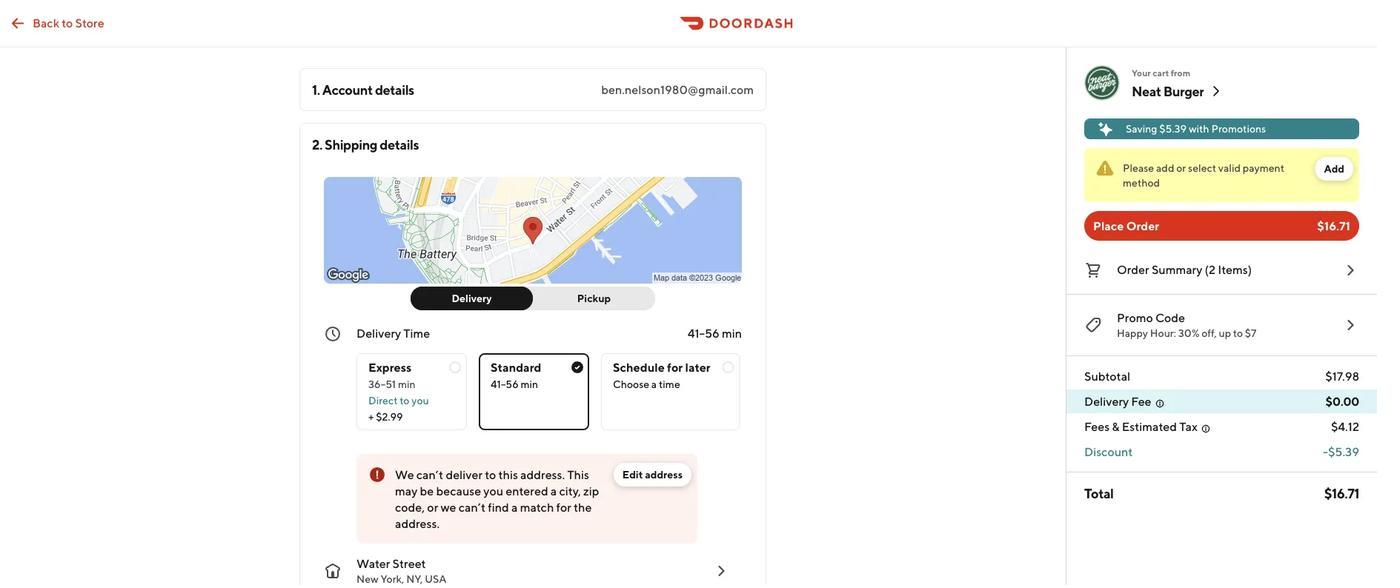 Task type: locate. For each thing, give the bounding box(es) containing it.
to inside 36–51 min direct to you + $2.99
[[400, 395, 410, 407]]

2. shipping
[[312, 136, 378, 152]]

can't down because
[[459, 501, 486, 515]]

schedule for later
[[613, 361, 711, 375]]

details
[[375, 82, 414, 98], [380, 136, 419, 152]]

the
[[574, 501, 592, 515]]

address.
[[521, 468, 565, 482], [395, 517, 440, 531]]

order right place
[[1127, 219, 1160, 233]]

for down city,
[[557, 501, 572, 515]]

water street
[[357, 557, 426, 571]]

1 vertical spatial delivery
[[357, 327, 401, 341]]

2. shipping details
[[312, 136, 419, 152]]

neat burger
[[1132, 83, 1205, 99]]

status
[[1085, 148, 1360, 202]]

details for 1. account details
[[375, 82, 414, 98]]

for up time
[[667, 361, 683, 375]]

burger
[[1164, 83, 1205, 99]]

you
[[412, 395, 429, 407], [484, 485, 504, 499]]

order summary (2 items) button
[[1085, 259, 1360, 283]]

happy
[[1117, 327, 1149, 340]]

to right direct
[[400, 395, 410, 407]]

status containing please add or select valid payment method
[[1085, 148, 1360, 202]]

1 horizontal spatial $5.39
[[1329, 445, 1360, 459]]

1 vertical spatial or
[[427, 501, 438, 515]]

0 horizontal spatial delivery
[[357, 327, 401, 341]]

choose
[[613, 379, 650, 391]]

$5.39
[[1160, 123, 1187, 135], [1329, 445, 1360, 459]]

1 vertical spatial address.
[[395, 517, 440, 531]]

a left time
[[652, 379, 657, 391]]

neat burger button
[[1132, 82, 1225, 100]]

promo
[[1117, 311, 1154, 325]]

a right "find"
[[512, 501, 518, 515]]

up
[[1219, 327, 1232, 340]]

or right add
[[1177, 162, 1187, 174]]

a
[[652, 379, 657, 391], [551, 485, 557, 499], [512, 501, 518, 515]]

0 horizontal spatial min
[[398, 379, 416, 391]]

None radio
[[357, 354, 467, 431]]

1 vertical spatial $5.39
[[1329, 445, 1360, 459]]

can't up the be
[[417, 468, 444, 482]]

1 vertical spatial details
[[380, 136, 419, 152]]

you up "find"
[[484, 485, 504, 499]]

0 vertical spatial a
[[652, 379, 657, 391]]

total
[[1085, 486, 1114, 502]]

order summary (2 items)
[[1117, 263, 1252, 277]]

0 vertical spatial can't
[[417, 468, 444, 482]]

or inside please add or select valid payment method
[[1177, 162, 1187, 174]]

please add or select valid payment method
[[1123, 162, 1285, 189]]

$5.39 inside saving $5.39 with promotions button
[[1160, 123, 1187, 135]]

0 horizontal spatial 41–56 min
[[491, 379, 538, 391]]

pickup
[[578, 293, 611, 305]]

0 horizontal spatial can't
[[417, 468, 444, 482]]

1 horizontal spatial 41–56
[[688, 327, 720, 341]]

min
[[722, 327, 742, 341], [398, 379, 416, 391], [521, 379, 538, 391]]

41–56 up later
[[688, 327, 720, 341]]

$16.71 down the add button
[[1318, 219, 1351, 233]]

option group
[[357, 342, 742, 431]]

tax
[[1180, 420, 1198, 434]]

41–56
[[688, 327, 720, 341], [491, 379, 519, 391]]

0 vertical spatial address.
[[521, 468, 565, 482]]

0 vertical spatial you
[[412, 395, 429, 407]]

1 vertical spatial order
[[1117, 263, 1150, 277]]

address. down code,
[[395, 517, 440, 531]]

because
[[436, 485, 481, 499]]

your cart from
[[1132, 67, 1191, 78]]

0 vertical spatial 41–56
[[688, 327, 720, 341]]

edit address button
[[614, 463, 692, 487]]

41–56 min down standard
[[491, 379, 538, 391]]

2 vertical spatial a
[[512, 501, 518, 515]]

1 vertical spatial can't
[[459, 501, 486, 515]]

order inside order summary (2 items) button
[[1117, 263, 1150, 277]]

to left $7
[[1234, 327, 1244, 340]]

details for 2. shipping details
[[380, 136, 419, 152]]

1 vertical spatial 41–56
[[491, 379, 519, 391]]

1 horizontal spatial 41–56 min
[[688, 327, 742, 341]]

to left this
[[485, 468, 496, 482]]

to right back
[[62, 16, 73, 30]]

express
[[369, 361, 412, 375]]

direct
[[369, 395, 398, 407]]

36–51 min direct to you + $2.99
[[369, 379, 429, 423]]

0 vertical spatial $5.39
[[1160, 123, 1187, 135]]

None radio
[[479, 354, 590, 431], [601, 354, 741, 431], [479, 354, 590, 431], [601, 354, 741, 431]]

0 horizontal spatial $5.39
[[1160, 123, 1187, 135]]

ben.nelson1980@gmail.com
[[602, 83, 754, 97]]

1 horizontal spatial a
[[551, 485, 557, 499]]

code
[[1156, 311, 1186, 325]]

delivery
[[452, 293, 492, 305], [357, 327, 401, 341], [1085, 395, 1129, 409]]

0 horizontal spatial a
[[512, 501, 518, 515]]

0 horizontal spatial you
[[412, 395, 429, 407]]

$16.71 down -$5.39 on the bottom
[[1325, 486, 1360, 502]]

order left "summary"
[[1117, 263, 1150, 277]]

your
[[1132, 67, 1151, 78]]

1 horizontal spatial you
[[484, 485, 504, 499]]

0 horizontal spatial address.
[[395, 517, 440, 531]]

0 vertical spatial delivery
[[452, 293, 492, 305]]

details right 1. account
[[375, 82, 414, 98]]

1 horizontal spatial can't
[[459, 501, 486, 515]]

0 horizontal spatial for
[[557, 501, 572, 515]]

discount
[[1085, 445, 1133, 459]]

order
[[1127, 219, 1160, 233], [1117, 263, 1150, 277]]

schedule
[[613, 361, 665, 375]]

$5.39 left with
[[1160, 123, 1187, 135]]

0 horizontal spatial or
[[427, 501, 438, 515]]

cart
[[1153, 67, 1170, 78]]

fees & estimated
[[1085, 420, 1178, 434]]

back
[[33, 16, 59, 30]]

add
[[1157, 162, 1175, 174]]

to inside button
[[62, 16, 73, 30]]

2 horizontal spatial delivery
[[1085, 395, 1129, 409]]

details right the 2. shipping
[[380, 136, 419, 152]]

0 vertical spatial 41–56 min
[[688, 327, 742, 341]]

0 vertical spatial for
[[667, 361, 683, 375]]

entered
[[506, 485, 548, 499]]

0 vertical spatial details
[[375, 82, 414, 98]]

none radio containing express
[[357, 354, 467, 431]]

you inside we can't deliver to this address. this may be because you entered a city, zip code, or we can't find a match for the address.
[[484, 485, 504, 499]]

Pickup radio
[[524, 287, 656, 311]]

1 vertical spatial you
[[484, 485, 504, 499]]

you right direct
[[412, 395, 429, 407]]

add
[[1325, 163, 1345, 175]]

1 horizontal spatial or
[[1177, 162, 1187, 174]]

estimated
[[1123, 420, 1178, 434]]

1 vertical spatial for
[[557, 501, 572, 515]]

0 horizontal spatial 41–56
[[491, 379, 519, 391]]

to
[[62, 16, 73, 30], [1234, 327, 1244, 340], [400, 395, 410, 407], [485, 468, 496, 482]]

41–56 min
[[688, 327, 742, 341], [491, 379, 538, 391]]

items)
[[1218, 263, 1252, 277]]

edit address
[[623, 469, 683, 481]]

41–56 down standard
[[491, 379, 519, 391]]

$5.39 down $4.12
[[1329, 445, 1360, 459]]

41–56 min up later
[[688, 327, 742, 341]]

may
[[395, 485, 418, 499]]

0 vertical spatial or
[[1177, 162, 1187, 174]]

&
[[1113, 420, 1120, 434]]

1 horizontal spatial delivery
[[452, 293, 492, 305]]

or
[[1177, 162, 1187, 174], [427, 501, 438, 515]]

this
[[499, 468, 518, 482]]

we can't deliver to this address. this may be because you entered a city, zip code, or we can't find a match for the address. status
[[357, 455, 698, 544]]

delivery time
[[357, 327, 430, 341]]

to inside promo code happy hour: 30% off, up to $7
[[1234, 327, 1244, 340]]

0 vertical spatial $16.71
[[1318, 219, 1351, 233]]

2 horizontal spatial a
[[652, 379, 657, 391]]

a left city,
[[551, 485, 557, 499]]

1 horizontal spatial for
[[667, 361, 683, 375]]

water
[[357, 557, 390, 571]]

or left we at the bottom of the page
[[427, 501, 438, 515]]

address. up entered at the bottom of page
[[521, 468, 565, 482]]



Task type: describe. For each thing, give the bounding box(es) containing it.
promo code happy hour: 30% off, up to $7
[[1117, 311, 1257, 340]]

-
[[1324, 445, 1329, 459]]

time
[[659, 379, 681, 391]]

fees
[[1085, 420, 1110, 434]]

find
[[488, 501, 509, 515]]

valid
[[1219, 162, 1241, 174]]

hour:
[[1151, 327, 1177, 340]]

street
[[393, 557, 426, 571]]

1. account
[[312, 82, 373, 98]]

2 horizontal spatial min
[[722, 327, 742, 341]]

neat
[[1132, 83, 1162, 99]]

1 vertical spatial a
[[551, 485, 557, 499]]

match
[[520, 501, 554, 515]]

payment
[[1243, 162, 1285, 174]]

$5.39 for -
[[1329, 445, 1360, 459]]

promotions
[[1212, 123, 1267, 135]]

this
[[568, 468, 589, 482]]

Delivery radio
[[411, 287, 533, 311]]

saving
[[1126, 123, 1158, 135]]

30%
[[1179, 327, 1200, 340]]

to inside we can't deliver to this address. this may be because you entered a city, zip code, or we can't find a match for the address.
[[485, 468, 496, 482]]

saving $5.39 with promotions button
[[1085, 119, 1360, 139]]

$5.39 for saving
[[1160, 123, 1187, 135]]

0 vertical spatial order
[[1127, 219, 1160, 233]]

$2.99
[[376, 411, 403, 423]]

city,
[[559, 485, 581, 499]]

for inside we can't deliver to this address. this may be because you entered a city, zip code, or we can't find a match for the address.
[[557, 501, 572, 515]]

+
[[369, 411, 374, 423]]

min inside 36–51 min direct to you + $2.99
[[398, 379, 416, 391]]

2 vertical spatial delivery
[[1085, 395, 1129, 409]]

we
[[441, 501, 456, 515]]

1 horizontal spatial min
[[521, 379, 538, 391]]

time
[[404, 327, 430, 341]]

store
[[75, 16, 104, 30]]

we can't deliver to this address. this may be because you entered a city, zip code, or we can't find a match for the address.
[[395, 468, 599, 531]]

later
[[686, 361, 711, 375]]

saving $5.39 with promotions
[[1126, 123, 1267, 135]]

deliver
[[446, 468, 483, 482]]

delivery inside option
[[452, 293, 492, 305]]

place order
[[1094, 219, 1160, 233]]

we
[[395, 468, 414, 482]]

be
[[420, 485, 434, 499]]

place
[[1094, 219, 1124, 233]]

(2
[[1205, 263, 1216, 277]]

delivery or pickup selector option group
[[411, 287, 656, 311]]

from
[[1171, 67, 1191, 78]]

summary
[[1152, 263, 1203, 277]]

select
[[1189, 162, 1217, 174]]

edit
[[623, 469, 643, 481]]

address
[[645, 469, 683, 481]]

with
[[1189, 123, 1210, 135]]

back to store button
[[0, 9, 113, 38]]

1. account details
[[312, 82, 414, 98]]

please
[[1123, 162, 1155, 174]]

$4.12
[[1332, 420, 1360, 434]]

fee
[[1132, 395, 1152, 409]]

standard
[[491, 361, 542, 375]]

$7
[[1246, 327, 1257, 340]]

$17.98
[[1326, 370, 1360, 384]]

1 horizontal spatial address.
[[521, 468, 565, 482]]

off,
[[1202, 327, 1217, 340]]

option group containing express
[[357, 342, 742, 431]]

code,
[[395, 501, 425, 515]]

method
[[1123, 177, 1161, 189]]

subtotal
[[1085, 370, 1131, 384]]

36–51
[[369, 379, 396, 391]]

$0.00
[[1326, 395, 1360, 409]]

choose a time
[[613, 379, 681, 391]]

you inside 36–51 min direct to you + $2.99
[[412, 395, 429, 407]]

or inside we can't deliver to this address. this may be because you entered a city, zip code, or we can't find a match for the address.
[[427, 501, 438, 515]]

add button
[[1316, 157, 1354, 181]]

zip
[[584, 485, 599, 499]]

1 vertical spatial 41–56 min
[[491, 379, 538, 391]]

back to store
[[33, 16, 104, 30]]

1 vertical spatial $16.71
[[1325, 486, 1360, 502]]

-$5.39
[[1324, 445, 1360, 459]]



Task type: vqa. For each thing, say whether or not it's contained in the screenshot.
right $18.00
no



